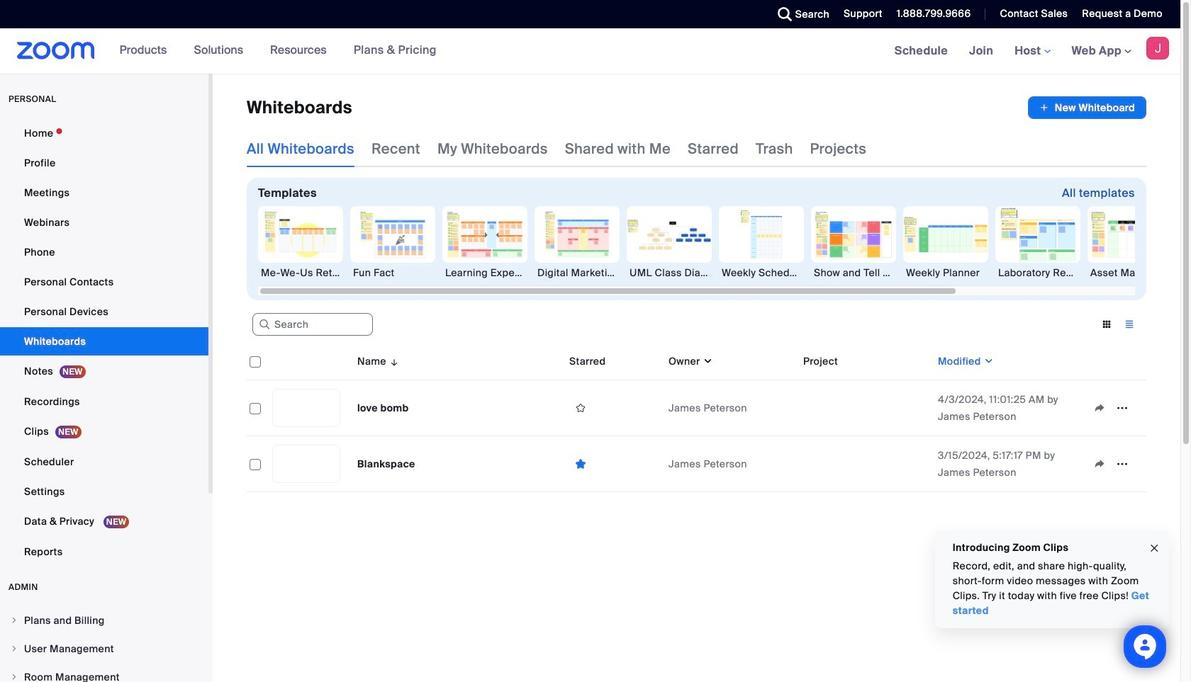 Task type: locate. For each thing, give the bounding box(es) containing it.
meetings navigation
[[884, 28, 1180, 74]]

weekly planner element
[[903, 266, 988, 280]]

click to unstar the whiteboard blankspace image
[[569, 458, 592, 471]]

zoom logo image
[[17, 42, 95, 60]]

1 menu item from the top
[[0, 608, 208, 635]]

cell for more options for blankspace icon
[[798, 437, 932, 493]]

list mode, selected image
[[1118, 318, 1141, 331]]

Search text field
[[252, 314, 373, 336]]

2 cell from the top
[[798, 437, 932, 493]]

1 vertical spatial right image
[[10, 645, 18, 654]]

product information navigation
[[109, 28, 447, 74]]

2 vertical spatial menu item
[[0, 664, 208, 683]]

show and tell with a twist element
[[811, 266, 896, 280]]

0 vertical spatial menu item
[[0, 608, 208, 635]]

banner
[[0, 28, 1180, 74]]

right image
[[10, 674, 18, 682]]

cell
[[798, 381, 932, 437], [798, 437, 932, 493]]

laboratory report element
[[995, 266, 1080, 280]]

0 vertical spatial right image
[[10, 617, 18, 625]]

1 cell from the top
[[798, 381, 932, 437]]

right image
[[10, 617, 18, 625], [10, 645, 18, 654]]

1 vertical spatial application
[[247, 343, 1157, 503]]

blankspace element
[[357, 458, 415, 471]]

menu item
[[0, 608, 208, 635], [0, 636, 208, 663], [0, 664, 208, 683]]

application
[[1028, 96, 1146, 119], [247, 343, 1157, 503]]

1 vertical spatial menu item
[[0, 636, 208, 663]]

admin menu menu
[[0, 608, 208, 683]]

2 right image from the top
[[10, 645, 18, 654]]

arrow down image
[[386, 353, 399, 370]]

thumbnail of blankspace image
[[273, 446, 340, 483]]

weekly schedule element
[[719, 266, 804, 280]]



Task type: describe. For each thing, give the bounding box(es) containing it.
0 vertical spatial application
[[1028, 96, 1146, 119]]

down image
[[700, 354, 713, 369]]

close image
[[1149, 541, 1160, 557]]

2 menu item from the top
[[0, 636, 208, 663]]

tabs of all whiteboard page tab list
[[247, 130, 867, 167]]

digital marketing canvas element
[[535, 266, 620, 280]]

fun fact element
[[350, 266, 435, 280]]

click to star the whiteboard love bomb image
[[569, 402, 592, 415]]

asset management element
[[1088, 266, 1173, 280]]

add image
[[1039, 101, 1049, 115]]

more options for love bomb image
[[1111, 402, 1134, 415]]

personal menu menu
[[0, 119, 208, 568]]

uml class diagram element
[[627, 266, 712, 280]]

3 menu item from the top
[[0, 664, 208, 683]]

more options for blankspace image
[[1111, 458, 1134, 471]]

thumbnail of love bomb image
[[273, 390, 340, 427]]

me-we-us retrospective element
[[258, 266, 343, 280]]

1 right image from the top
[[10, 617, 18, 625]]

love bomb element
[[357, 402, 409, 415]]

profile picture image
[[1146, 37, 1169, 60]]

grid mode, not selected image
[[1095, 318, 1118, 331]]

learning experience canvas element
[[442, 266, 527, 280]]

cell for 'more options for love bomb' icon
[[798, 381, 932, 437]]



Task type: vqa. For each thing, say whether or not it's contained in the screenshot.
Weekly Schedule element at the right top
yes



